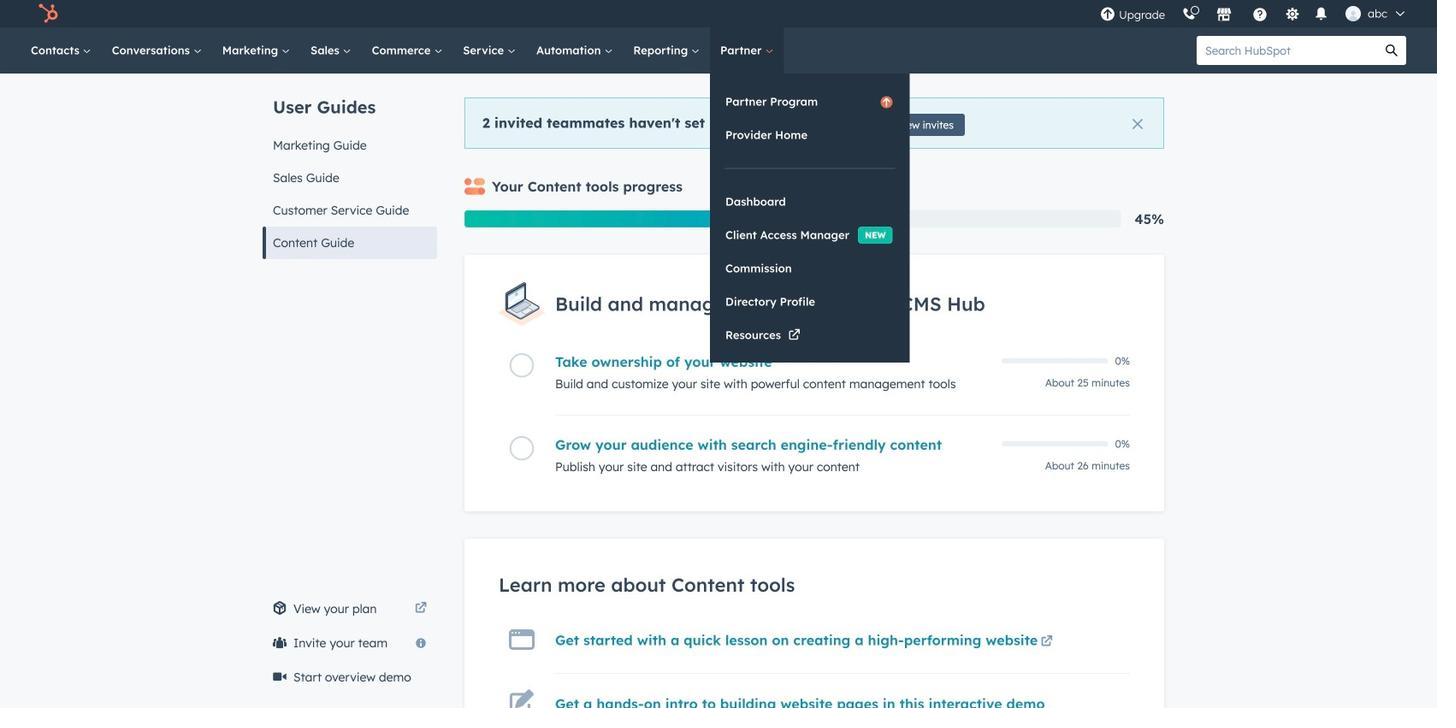 Task type: vqa. For each thing, say whether or not it's contained in the screenshot.
banner
no



Task type: describe. For each thing, give the bounding box(es) containing it.
garebear orlando image
[[1346, 6, 1361, 21]]

marketplaces image
[[1216, 8, 1232, 23]]

user guides element
[[263, 74, 437, 259]]



Task type: locate. For each thing, give the bounding box(es) containing it.
Search HubSpot search field
[[1197, 36, 1377, 65]]

partner menu
[[710, 74, 910, 363]]

progress bar
[[465, 210, 760, 228]]

close image
[[1133, 119, 1143, 129]]

menu
[[1092, 0, 1417, 27]]

link opens in a new window image
[[415, 599, 427, 619]]

alert
[[465, 98, 1164, 149]]

link opens in a new window image
[[415, 603, 427, 615], [1041, 632, 1053, 652], [1041, 636, 1053, 648]]



